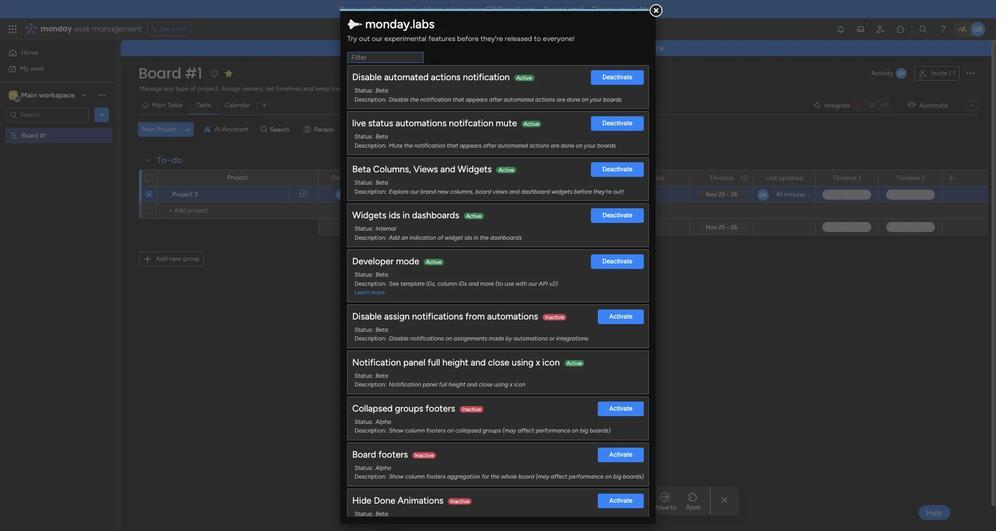 Task type: vqa. For each thing, say whether or not it's contained in the screenshot.


Task type: locate. For each thing, give the bounding box(es) containing it.
that inside status: beta description: disable the notification that appears after automated actions are done on your boards
[[453, 96, 465, 103]]

alpha down board footers inactive
[[376, 465, 391, 471]]

greg robinson image
[[971, 22, 986, 36]]

Files field
[[650, 173, 667, 183]]

1 vertical spatial groups
[[483, 427, 501, 434]]

2 vertical spatial board
[[353, 449, 376, 460]]

1 vertical spatial actions
[[536, 96, 556, 103]]

track
[[331, 85, 345, 93]]

board
[[139, 63, 181, 83], [21, 132, 38, 139], [353, 449, 376, 460]]

a
[[616, 44, 619, 52]]

(may
[[503, 427, 517, 434], [536, 473, 550, 480]]

main table button
[[138, 98, 189, 113]]

status: inside 'status: alpha description: show column footers aggregation for the whole board (may affect performance on big boards)'
[[355, 465, 374, 471]]

workspace image
[[9, 90, 18, 100]]

email right resend
[[569, 5, 585, 13]]

before down budget field
[[575, 188, 592, 195]]

an
[[402, 234, 408, 241]]

ago
[[808, 191, 818, 198]]

add new group button
[[139, 252, 204, 266]]

0 vertical spatial that
[[453, 96, 465, 103]]

hide done animations inactive
[[353, 495, 470, 506]]

show board description image
[[209, 69, 220, 78]]

4 description: from the top
[[355, 234, 387, 241]]

email for resend email
[[569, 5, 585, 13]]

my work button
[[5, 61, 98, 76]]

new left group
[[169, 255, 181, 263]]

widgets up status: beta description: explore our brand new columns, board views and dashboard widgets before they're out!
[[458, 164, 492, 175]]

1 activate from the top
[[610, 313, 633, 320]]

automations inside status: beta description: disable notifications on assignments made by automations or integrations
[[514, 335, 548, 342]]

the right widget at left top
[[480, 234, 489, 241]]

1 vertical spatial boards)
[[624, 473, 644, 480]]

0 vertical spatial (may
[[503, 427, 517, 434]]

deactivate button for dashboards
[[592, 208, 644, 223]]

hide inside popup button
[[460, 126, 474, 133]]

alpha inside status: alpha description: show column footers on collapsed groups (may affect performance on big boards) activate
[[376, 418, 391, 425]]

after inside status: beta description: mute the notification that appears after automated actions are done on your boards
[[484, 142, 497, 149]]

deactivate button for notification
[[592, 70, 644, 85]]

active down integrations
[[567, 360, 583, 366]]

0 vertical spatial with
[[600, 44, 614, 52]]

3
[[195, 191, 198, 198]]

6 status: from the top
[[355, 326, 374, 333]]

your inside status: beta description: disable the notification that appears after automated actions are done on your boards
[[590, 96, 602, 103]]

3 email from the left
[[618, 5, 634, 13]]

collapsed
[[456, 427, 481, 434]]

2 deactivate from the top
[[603, 120, 633, 127]]

0 horizontal spatial using
[[495, 381, 509, 388]]

1 horizontal spatial /
[[431, 126, 433, 133]]

resend
[[544, 5, 567, 13]]

1 horizontal spatial timeline
[[834, 174, 857, 182]]

ai assistant button
[[200, 122, 252, 137]]

disable up where
[[353, 72, 382, 83]]

everyone!
[[543, 34, 576, 43]]

the down stands.
[[410, 96, 419, 103]]

v2 expand column image
[[364, 171, 371, 179]]

views
[[414, 164, 438, 175]]

your
[[386, 5, 399, 13], [374, 85, 387, 93], [590, 96, 602, 103], [584, 142, 596, 149]]

3 description: from the top
[[355, 188, 387, 195]]

0 horizontal spatial more
[[371, 289, 385, 296]]

multiple up them
[[511, 396, 540, 406]]

that inside status: beta description: mute the notification that appears after automated actions are done on your boards
[[447, 142, 459, 149]]

description: inside status: beta description: disable the notification that appears after automated actions are done on your boards
[[355, 96, 387, 103]]

deactivate for notifcation
[[603, 120, 633, 127]]

with inside status: beta description: see template ids, column ids and more (to use with our api v2) learn more
[[516, 280, 528, 287]]

automations up by
[[488, 311, 539, 322]]

5 status: from the top
[[355, 271, 374, 278]]

0 horizontal spatial new
[[169, 255, 181, 263]]

1 alpha from the top
[[376, 418, 391, 425]]

inactive down the "aggregation"
[[451, 498, 470, 505]]

0 vertical spatial done
[[567, 96, 581, 103]]

after for notifcation
[[484, 142, 497, 149]]

2 horizontal spatial in
[[541, 420, 546, 429]]

show
[[389, 427, 404, 434], [389, 473, 404, 480]]

please confirm your email address: robinsongreg175@gmail.com
[[339, 5, 535, 13]]

in right widget at left top
[[474, 234, 479, 241]]

0 horizontal spatial dashboards
[[412, 210, 460, 221]]

footers inside 'status: alpha description: show column footers aggregation for the whole board (may affect performance on big boards)'
[[427, 473, 446, 480]]

1 horizontal spatial our
[[410, 188, 419, 195]]

0 horizontal spatial of
[[190, 85, 196, 93]]

6 description: from the top
[[355, 335, 387, 342]]

0 vertical spatial are
[[557, 96, 566, 103]]

notification down more
[[421, 96, 452, 103]]

footers inside status: alpha description: show column footers on collapsed groups (may affect performance on big boards) activate
[[427, 427, 446, 434]]

main inside 'workspace selection' element
[[21, 91, 37, 99]]

items up them
[[530, 410, 548, 418]]

0 vertical spatial after
[[490, 96, 503, 103]]

this
[[464, 44, 477, 52]]

1 vertical spatial icon
[[515, 381, 526, 388]]

9 description: from the top
[[355, 473, 387, 480]]

calendar button
[[218, 98, 257, 113]]

disable inside status: beta description: disable notifications on assignments made by automations or integrations
[[389, 335, 409, 342]]

see for see plans
[[159, 25, 170, 33]]

status: alpha description: show column footers on collapsed groups (may affect performance on big boards) activate
[[355, 405, 633, 434]]

active right mute
[[524, 121, 540, 127]]

description: for ids
[[355, 234, 387, 241]]

5 deactivate button from the top
[[592, 255, 644, 269]]

main for main workspace
[[21, 91, 37, 99]]

2 timeline from the left
[[834, 174, 857, 182]]

actions
[[431, 72, 461, 83], [536, 96, 556, 103], [530, 142, 550, 149]]

full down the notification panel full height and close using x icon active
[[439, 381, 447, 388]]

beta down assign
[[376, 326, 388, 333]]

autopilot image
[[909, 99, 916, 111]]

2 vertical spatial in
[[541, 420, 546, 429]]

4 deactivate from the top
[[603, 212, 633, 219]]

0 horizontal spatial hide
[[353, 495, 372, 506]]

description: inside status: beta description: notification panel full height and close using x icon
[[355, 381, 387, 388]]

performance up ;)
[[536, 427, 571, 434]]

widget
[[445, 234, 464, 241]]

0 horizontal spatial add
[[156, 255, 168, 263]]

2 description: from the top
[[355, 142, 387, 149]]

1 vertical spatial alpha
[[376, 465, 391, 471]]

items left at
[[542, 396, 562, 406]]

0 horizontal spatial table
[[168, 101, 183, 109]]

1 show from the top
[[389, 427, 404, 434]]

8 description: from the top
[[355, 427, 387, 434]]

#1 down search in workspace field
[[40, 132, 46, 139]]

2 activate from the top
[[610, 405, 633, 412]]

3 deactivate button from the top
[[592, 162, 644, 177]]

1 vertical spatial full
[[439, 381, 447, 388]]

x
[[536, 357, 541, 368], [510, 381, 513, 388]]

option
[[0, 127, 116, 129]]

to up anyone
[[534, 34, 541, 43]]

inactive up integrations
[[545, 314, 564, 320]]

0 vertical spatial affect
[[518, 427, 535, 434]]

mute
[[389, 142, 403, 149]]

inactive up animations
[[415, 452, 434, 459]]

manage any type of project. assign owners, set timelines and keep track of where your project stands.
[[140, 85, 431, 93]]

1 vertical spatial height
[[449, 381, 466, 388]]

the right mute
[[404, 142, 413, 149]]

select product image
[[8, 25, 17, 34]]

main down manage
[[152, 101, 166, 109]]

to right the visible
[[528, 44, 535, 52]]

icon up update multiple items at once!
[[515, 381, 526, 388]]

0 vertical spatial appears
[[466, 96, 488, 103]]

affect down ;)
[[551, 473, 568, 480]]

inactive up collapsed
[[462, 406, 482, 413]]

invite members image
[[877, 25, 886, 34]]

update
[[558, 410, 580, 418]]

out!
[[614, 188, 624, 195]]

see for see more
[[416, 84, 427, 92]]

1 horizontal spatial table
[[196, 101, 211, 109]]

1 vertical spatial ids
[[465, 234, 473, 241]]

after for notification
[[490, 96, 503, 103]]

1 horizontal spatial big
[[614, 473, 622, 480]]

ids up internal
[[389, 210, 401, 221]]

of right type
[[190, 85, 196, 93]]

0 horizontal spatial board #1
[[21, 132, 46, 139]]

10 status: from the top
[[355, 511, 374, 517]]

full
[[428, 357, 441, 368], [439, 381, 447, 388]]

active inside disable automated actions notification active
[[517, 75, 532, 81]]

2 deactivate button from the top
[[592, 116, 644, 131]]

2 activate button from the top
[[598, 402, 644, 416]]

status: for live status automations notifcation mute
[[355, 133, 374, 140]]

1
[[954, 69, 956, 77], [435, 126, 438, 133], [859, 174, 862, 182], [386, 493, 391, 509]]

notification for notification
[[421, 96, 452, 103]]

4 activate from the top
[[610, 497, 633, 504]]

project for project
[[228, 174, 248, 182]]

board #1
[[139, 63, 202, 83], [21, 132, 46, 139]]

1 vertical spatial notification
[[389, 381, 422, 388]]

my work
[[20, 65, 44, 72]]

actions inside status: beta description: disable the notification that appears after automated actions are done on your boards
[[536, 96, 556, 103]]

2 vertical spatial actions
[[530, 142, 550, 149]]

and right ids
[[469, 280, 479, 287]]

experimental
[[385, 34, 427, 43]]

1 inside button
[[954, 69, 956, 77]]

9 status: from the top
[[355, 465, 374, 471]]

panel up collapsed groups footers inactive
[[423, 381, 438, 388]]

the inside status: beta description: mute the notification that appears after automated actions are done on your boards
[[404, 142, 413, 149]]

5 description: from the top
[[355, 280, 387, 287]]

description:
[[355, 96, 387, 103], [355, 142, 387, 149], [355, 188, 387, 195], [355, 234, 387, 241], [355, 280, 387, 287], [355, 335, 387, 342], [355, 381, 387, 388], [355, 427, 387, 434], [355, 473, 387, 480]]

table inside main table button
[[168, 101, 183, 109]]

column inside status: alpha description: show column footers on collapsed groups (may affect performance on big boards) activate
[[406, 427, 425, 434]]

inbox image
[[857, 25, 866, 34]]

got it link
[[602, 456, 632, 469]]

automated up project
[[384, 72, 429, 83]]

performance
[[536, 427, 571, 434], [569, 473, 604, 480]]

1 inside field
[[859, 174, 862, 182]]

board #1 list box
[[0, 126, 116, 266]]

activate button for disable assign notifications from automations
[[598, 309, 644, 324]]

them
[[523, 420, 539, 429]]

notifications down disable assign notifications from automations inactive
[[410, 335, 444, 342]]

after
[[490, 96, 503, 103], [484, 142, 497, 149]]

status: inside status: beta description: mute the notification that appears after automated actions are done on your boards
[[355, 133, 374, 140]]

appears inside status: beta description: disable the notification that appears after automated actions are done on your boards
[[466, 96, 488, 103]]

description: down the collapsed
[[355, 427, 387, 434]]

beta right where
[[376, 87, 388, 94]]

dashboards inside status: internal description: add an indication of widget ids in the dashboards
[[491, 234, 522, 241]]

medium
[[455, 191, 478, 198]]

beta for assign
[[376, 326, 388, 333]]

notification inside status: beta description: mute the notification that appears after automated actions are done on your boards
[[415, 142, 446, 149]]

1 deactivate from the top
[[603, 74, 633, 81]]

1 horizontal spatial new
[[438, 188, 449, 195]]

1 horizontal spatial x
[[536, 357, 541, 368]]

done inside status: beta description: disable the notification that appears after automated actions are done on your boards
[[567, 96, 581, 103]]

automated up mute
[[504, 96, 534, 103]]

7 description: from the top
[[355, 381, 387, 388]]

show inside 'status: alpha description: show column footers aggregation for the whole board (may affect performance on big boards)'
[[389, 473, 404, 480]]

do
[[172, 155, 183, 166]]

boards for active
[[604, 96, 622, 103]]

column down collapsed groups footers inactive
[[406, 427, 425, 434]]

integrations
[[557, 335, 589, 342]]

1 vertical spatial our
[[410, 188, 419, 195]]

1 vertical spatial board
[[21, 132, 38, 139]]

boards inside status: beta description: disable the notification that appears after automated actions are done on your boards
[[604, 96, 622, 103]]

automated for live status automations notifcation mute
[[498, 142, 528, 149]]

got
[[608, 458, 620, 466]]

0 vertical spatial add
[[389, 234, 400, 241]]

8 status: from the top
[[355, 418, 374, 425]]

performance inside status: alpha description: show column footers on collapsed groups (may affect performance on big boards) activate
[[536, 427, 571, 434]]

beta down done
[[376, 511, 388, 517]]

1 horizontal spatial board
[[139, 63, 181, 83]]

new right brand on the left top of the page
[[438, 188, 449, 195]]

2 status: from the top
[[355, 133, 374, 140]]

status: inside status: beta description: disable the notification that appears after automated actions are done on your boards
[[355, 87, 374, 94]]

board #1 up any
[[139, 63, 202, 83]]

alpha inside 'status: alpha description: show column footers aggregation for the whole board (may affect performance on big boards)'
[[376, 465, 391, 471]]

activate for hide done animations
[[610, 497, 633, 504]]

active down the visible
[[517, 75, 532, 81]]

in left one
[[541, 420, 546, 429]]

beta inside status: beta description: notification panel full height and close using x icon
[[376, 372, 388, 379]]

2 email from the left
[[569, 5, 585, 13]]

help
[[927, 508, 944, 517]]

beta down status
[[376, 133, 388, 140]]

it
[[622, 458, 626, 466]]

1 activate button from the top
[[598, 309, 644, 324]]

automated for disable automated actions notification
[[504, 96, 534, 103]]

2 table from the left
[[196, 101, 211, 109]]

and inside status: beta description: explore our brand new columns, board views and dashboard widgets before they're out!
[[510, 188, 520, 195]]

they're inside status: beta description: explore our brand new columns, board views and dashboard widgets before they're out!
[[594, 188, 612, 195]]

big down "got it"
[[614, 473, 622, 480]]

project
[[157, 125, 177, 133], [228, 174, 248, 182], [172, 191, 193, 198], [412, 490, 447, 503]]

hide right sort / 1
[[460, 126, 474, 133]]

1 timeline from the left
[[710, 174, 734, 182]]

robinsongreg175@gmail.com
[[446, 5, 535, 13]]

active inside beta columns, views and widgets active
[[499, 167, 515, 173]]

0 horizontal spatial ids
[[389, 210, 401, 221]]

resend email link
[[544, 5, 585, 13]]

0 vertical spatial new
[[438, 188, 449, 195]]

board right whole
[[519, 473, 535, 480]]

/ for sort
[[431, 126, 433, 133]]

notification down sort / 1
[[415, 142, 446, 149]]

add inside status: internal description: add an indication of widget ids in the dashboards
[[389, 234, 400, 241]]

done
[[567, 96, 581, 103], [561, 142, 575, 149]]

main for main table
[[152, 101, 166, 109]]

email up monday.labs
[[401, 5, 417, 13]]

manage
[[140, 85, 162, 93]]

update multiple items at once!
[[481, 396, 594, 406]]

0 horizontal spatial our
[[372, 34, 383, 43]]

see inside see plans button
[[159, 25, 170, 33]]

my
[[20, 65, 29, 72]]

1 vertical spatial #1
[[40, 132, 46, 139]]

#1 up type
[[185, 63, 202, 83]]

1 vertical spatial with
[[516, 280, 528, 287]]

close up update
[[479, 381, 493, 388]]

confirm
[[360, 5, 384, 13]]

or left integrations
[[550, 335, 555, 342]]

multiple for update
[[511, 396, 540, 406]]

1 vertical spatial x
[[510, 381, 513, 388]]

description: inside status: internal description: add an indication of widget ids in the dashboards
[[355, 234, 387, 241]]

active inside 'developer mode active'
[[426, 259, 442, 265]]

1 vertical spatial are
[[551, 142, 560, 149]]

1 horizontal spatial ids
[[465, 234, 473, 241]]

1 vertical spatial multiple
[[503, 410, 528, 418]]

see left more
[[416, 84, 427, 92]]

invite
[[932, 69, 948, 77]]

status: internal description: add an indication of widget ids in the dashboards
[[355, 225, 522, 241]]

board inside 'list box'
[[21, 132, 38, 139]]

/
[[950, 69, 952, 77], [375, 126, 378, 133], [431, 126, 433, 133]]

0 horizontal spatial icon
[[515, 381, 526, 388]]

work inside button
[[30, 65, 44, 72]]

status: inside status: beta description: disable notifications on assignments made by automations or integrations
[[355, 326, 374, 333]]

/ inside button
[[950, 69, 952, 77]]

board left views
[[476, 188, 492, 195]]

column up click.
[[582, 410, 605, 418]]

main right workspace "image"
[[21, 91, 37, 99]]

set
[[266, 85, 275, 93]]

1 vertical spatial panel
[[423, 381, 438, 388]]

beta for panel
[[376, 372, 388, 379]]

big right single
[[581, 427, 589, 434]]

0 horizontal spatial groups
[[395, 403, 424, 414]]

1 vertical spatial that
[[447, 142, 459, 149]]

of
[[190, 85, 196, 93], [347, 85, 353, 93], [438, 234, 444, 241]]

status
[[369, 118, 394, 129]]

our left api
[[529, 280, 538, 287]]

they're down budget field
[[594, 188, 612, 195]]

1 vertical spatial or
[[495, 420, 502, 429]]

ids right widget at left top
[[465, 234, 473, 241]]

beta down developer
[[376, 271, 388, 278]]

apps image
[[897, 25, 906, 34]]

icon inside status: beta description: notification panel full height and close using x icon
[[515, 381, 526, 388]]

3 status: from the top
[[355, 179, 374, 186]]

search everything image
[[919, 25, 929, 34]]

1 horizontal spatial more
[[481, 280, 494, 287]]

main workspace
[[21, 91, 75, 99]]

more left (to
[[481, 280, 494, 287]]

1 vertical spatial items
[[530, 410, 548, 418]]

and inside status: beta description: notification panel full height and close using x icon
[[467, 381, 478, 388]]

timeline for timeline 2
[[897, 174, 921, 182]]

2 horizontal spatial /
[[950, 69, 952, 77]]

description: up learn more link
[[355, 280, 387, 287]]

the right for
[[491, 473, 500, 480]]

big inside 'status: alpha description: show column footers aggregation for the whole board (may affect performance on big boards)'
[[614, 473, 622, 480]]

2 vertical spatial our
[[529, 280, 538, 287]]

0 vertical spatial #1
[[185, 63, 202, 83]]

Search field
[[268, 123, 295, 136]]

whole
[[501, 473, 517, 480]]

1 vertical spatial more
[[371, 289, 385, 296]]

1 deactivate button from the top
[[592, 70, 644, 85]]

0 horizontal spatial before
[[458, 34, 479, 43]]

1 vertical spatial after
[[484, 142, 497, 149]]

0 vertical spatial board
[[139, 63, 181, 83]]

1 vertical spatial show
[[389, 473, 404, 480]]

panel
[[404, 357, 426, 368], [423, 381, 438, 388]]

is
[[499, 44, 504, 52]]

appears inside status: beta description: mute the notification that appears after automated actions are done on your boards
[[460, 142, 482, 149]]

status: for disable automated actions notification
[[355, 87, 374, 94]]

email
[[401, 5, 417, 13], [569, 5, 585, 13], [618, 5, 634, 13]]

multiple inside select multiple items to update column value, edit or move them in one single click.
[[503, 410, 528, 418]]

/ right sort
[[431, 126, 433, 133]]

click.
[[582, 420, 598, 429]]

work right monday
[[74, 24, 90, 34]]

beta inside status: beta description: explore our brand new columns, board views and dashboard widgets before they're out!
[[376, 179, 388, 186]]

in
[[403, 210, 410, 221], [474, 234, 479, 241], [541, 420, 546, 429]]

your for status: beta description: disable the notification that appears after automated actions are done on your boards
[[590, 96, 602, 103]]

/ for invite
[[950, 69, 952, 77]]

(may down the saver
[[536, 473, 550, 480]]

assign
[[221, 85, 240, 93]]

automated inside status: beta description: disable the notification that appears after automated actions are done on your boards
[[504, 96, 534, 103]]

affect
[[518, 427, 535, 434], [551, 473, 568, 480]]

description: inside status: beta description: explore our brand new columns, board views and dashboard widgets before they're out!
[[355, 188, 387, 195]]

close
[[488, 357, 510, 368], [479, 381, 493, 388]]

see left the 'template'
[[389, 280, 399, 287]]

before inside status: beta description: explore our brand new columns, board views and dashboard widgets before they're out!
[[575, 188, 592, 195]]

mode
[[396, 256, 420, 267]]

inactive inside board footers inactive
[[415, 452, 434, 459]]

0 vertical spatial performance
[[536, 427, 571, 434]]

affect inside status: alpha description: show column footers on collapsed groups (may affect performance on big boards) activate
[[518, 427, 535, 434]]

the inside status: beta description: disable the notification that appears after automated actions are done on your boards
[[410, 96, 419, 103]]

are inside status: beta description: mute the notification that appears after automated actions are done on your boards
[[551, 142, 560, 149]]

the left web
[[572, 44, 583, 52]]

affect inside 'status: alpha description: show column footers aggregation for the whole board (may affect performance on big boards)'
[[551, 473, 568, 480]]

1 vertical spatial appears
[[460, 142, 482, 149]]

email right change
[[618, 5, 634, 13]]

timeline inside 'timeline 2' field
[[897, 174, 921, 182]]

0 horizontal spatial see
[[159, 25, 170, 33]]

or right the edit
[[495, 420, 502, 429]]

3 deactivate from the top
[[603, 166, 633, 173]]

home button
[[5, 46, 98, 60]]

0 horizontal spatial 2
[[379, 126, 383, 133]]

our
[[372, 34, 383, 43], [410, 188, 419, 195], [529, 280, 538, 287]]

column inside select multiple items to update column value, edit or move them in one single click.
[[582, 410, 605, 418]]

4 status: from the top
[[355, 225, 374, 232]]

1 vertical spatial notifications
[[410, 335, 444, 342]]

1 horizontal spatial work
[[74, 24, 90, 34]]

0 horizontal spatial or
[[495, 420, 502, 429]]

panel up status: beta description: notification panel full height and close using x icon on the bottom
[[404, 357, 426, 368]]

see left plans on the left top of the page
[[159, 25, 170, 33]]

using up update
[[495, 381, 509, 388]]

3 timeline from the left
[[897, 174, 921, 182]]

beta left due
[[376, 179, 388, 186]]

and down the notification panel full height and close using x icon active
[[467, 381, 478, 388]]

0 vertical spatial see
[[159, 25, 170, 33]]

0 vertical spatial work
[[74, 24, 90, 34]]

2 vertical spatial notification
[[415, 142, 446, 149]]

0 vertical spatial boards)
[[590, 427, 611, 434]]

1 vertical spatial dashboards
[[491, 234, 522, 241]]

on inside status: beta description: disable the notification that appears after automated actions are done on your boards
[[582, 96, 589, 103]]

7 status: from the top
[[355, 372, 374, 379]]

description: down filter / 2
[[355, 142, 387, 149]]

add view image
[[263, 102, 266, 109]]

0 horizontal spatial /
[[375, 126, 378, 133]]

automated inside status: beta description: mute the notification that appears after automated actions are done on your boards
[[498, 142, 528, 149]]

new
[[438, 188, 449, 195], [169, 255, 181, 263]]

1 vertical spatial 2
[[922, 174, 926, 182]]

your for status: beta description: mute the notification that appears after automated actions are done on your boards
[[584, 142, 596, 149]]

disable
[[353, 72, 382, 83], [389, 96, 409, 103], [353, 311, 382, 322], [389, 335, 409, 342]]

1 description: from the top
[[355, 96, 387, 103]]

of right track
[[347, 85, 353, 93]]

0 horizontal spatial they're
[[481, 34, 503, 43]]

description: inside 'status: alpha description: show column footers aggregation for the whole board (may affect performance on big boards)'
[[355, 473, 387, 480]]

activity button
[[868, 66, 912, 81]]

1 horizontal spatial of
[[347, 85, 353, 93]]

Due date field
[[388, 173, 418, 183]]

beta up the collapsed
[[376, 372, 388, 379]]

0 horizontal spatial with
[[516, 280, 528, 287]]

more right learn
[[371, 289, 385, 296]]

arrow down image
[[387, 124, 398, 135]]

2 alpha from the top
[[376, 465, 391, 471]]

4 activate button from the top
[[598, 494, 644, 508]]

and right views
[[510, 188, 520, 195]]

deactivate for notification
[[603, 74, 633, 81]]

features
[[429, 34, 456, 43]]

2 show from the top
[[389, 473, 404, 480]]

after inside status: beta description: disable the notification that appears after automated actions are done on your boards
[[490, 96, 503, 103]]

dapulse integrations image
[[815, 102, 821, 109]]

status: beta description: mute the notification that appears after automated actions are done on your boards
[[355, 133, 616, 149]]

nov 23
[[393, 191, 412, 198]]

after down mute
[[484, 142, 497, 149]]

they're up is
[[481, 34, 503, 43]]

status: inside status: beta description: explore our brand new columns, board views and dashboard widgets before they're out!
[[355, 179, 374, 186]]

Budget field
[[582, 173, 607, 183]]

description: down assign
[[355, 335, 387, 342]]

appears for notification
[[466, 96, 488, 103]]

link
[[654, 44, 664, 52]]

explore
[[389, 188, 409, 195]]

description: up the collapsed
[[355, 381, 387, 388]]

workspace selection element
[[9, 90, 76, 101]]

1 vertical spatial in
[[474, 234, 479, 241]]

active
[[517, 75, 532, 81], [524, 121, 540, 127], [499, 167, 515, 173], [467, 213, 482, 219], [426, 259, 442, 265], [567, 360, 583, 366]]

integrate
[[825, 101, 851, 109]]

status: inside status: beta description: see template ids, column ids and more (to use with our api v2) learn more
[[355, 271, 374, 278]]

0 horizontal spatial affect
[[518, 427, 535, 434]]

0 horizontal spatial board
[[21, 132, 38, 139]]

our left brand on the left top of the page
[[410, 188, 419, 195]]

use
[[505, 280, 514, 287]]

beta for columns,
[[376, 179, 388, 186]]

1 status: from the top
[[355, 87, 374, 94]]

1 vertical spatial using
[[495, 381, 509, 388]]

;)
[[556, 441, 560, 449]]

1 table from the left
[[168, 101, 183, 109]]

0 vertical spatial boards
[[604, 96, 622, 103]]

work right my
[[30, 65, 44, 72]]

with
[[600, 44, 614, 52], [516, 280, 528, 287]]

0 horizontal spatial #1
[[40, 132, 46, 139]]

0 vertical spatial notifications
[[412, 311, 464, 322]]

automations up mute
[[396, 118, 447, 129]]

notification up status: beta description: disable the notification that appears after automated actions are done on your boards on the top
[[463, 72, 510, 83]]

due
[[390, 174, 401, 182]]

our right out
[[372, 34, 383, 43]]

disable down assign
[[389, 335, 409, 342]]

deactivate for and
[[603, 166, 633, 173]]

notification inside status: beta description: disable the notification that appears after automated actions are done on your boards
[[421, 96, 452, 103]]

4 deactivate button from the top
[[592, 208, 644, 223]]

active up ids,
[[426, 259, 442, 265]]

boards) down value,
[[590, 427, 611, 434]]

beta columns, views and widgets active
[[353, 164, 515, 175]]

1 vertical spatial work
[[30, 65, 44, 72]]

status: inside status: internal description: add an indication of widget ids in the dashboards
[[355, 225, 374, 232]]

hide up status: beta
[[353, 495, 372, 506]]

3 activate button from the top
[[598, 448, 644, 462]]

0 horizontal spatial timeline
[[710, 174, 734, 182]]

multiple up move
[[503, 410, 528, 418]]

3 activate from the top
[[610, 451, 633, 458]]

Timeline 2 field
[[895, 173, 928, 183]]

timeline inside "timeline 1" field
[[834, 174, 857, 182]]



Task type: describe. For each thing, give the bounding box(es) containing it.
status: inside status: alpha description: show column footers on collapsed groups (may affect performance on big boards) activate
[[355, 418, 374, 425]]

your for manage any type of project. assign owners, set timelines and keep track of where your project stands.
[[374, 85, 387, 93]]

description: for status
[[355, 142, 387, 149]]

workspace
[[39, 91, 75, 99]]

disable down learn more link
[[353, 311, 382, 322]]

new inside status: beta description: explore our brand new columns, board views and dashboard widgets before they're out!
[[438, 188, 449, 195]]

status: for board footers
[[355, 465, 374, 471]]

work for monday
[[74, 24, 90, 34]]

status: beta description: disable the notification that appears after automated actions are done on your boards
[[355, 87, 622, 103]]

anyone
[[537, 44, 560, 52]]

are for mute
[[551, 142, 560, 149]]

using inside status: beta description: notification panel full height and close using x icon
[[495, 381, 509, 388]]

#1 inside board #1 'list box'
[[40, 132, 46, 139]]

groups inside status: alpha description: show column footers on collapsed groups (may affect performance on big boards) activate
[[483, 427, 501, 434]]

status: beta description: explore our brand new columns, board views and dashboard widgets before they're out!
[[355, 179, 624, 195]]

activate for board footers
[[610, 451, 633, 458]]

help image
[[939, 25, 949, 34]]

(to
[[496, 280, 504, 287]]

notification for notifcation
[[415, 142, 446, 149]]

/ for filter
[[375, 126, 378, 133]]

ids,
[[427, 280, 436, 287]]

2 horizontal spatial board
[[353, 449, 376, 460]]

ai logo image
[[204, 126, 211, 133]]

our inside status: beta description: see template ids, column ids and more (to use with our api v2) learn more
[[529, 280, 538, 287]]

hide button
[[446, 122, 479, 137]]

in inside status: internal description: add an indication of widget ids in the dashboards
[[474, 234, 479, 241]]

close inside status: beta description: notification panel full height and close using x icon
[[479, 381, 493, 388]]

1 horizontal spatial #1
[[185, 63, 202, 83]]

Owner field
[[329, 173, 353, 183]]

Timeline field
[[708, 173, 736, 183]]

done
[[374, 495, 396, 506]]

the inside status: internal description: add an indication of widget ids in the dashboards
[[480, 234, 489, 241]]

2 inside 'timeline 2' field
[[922, 174, 926, 182]]

0 vertical spatial x
[[536, 357, 541, 368]]

home
[[21, 49, 38, 57]]

0 vertical spatial panel
[[404, 357, 426, 368]]

new
[[142, 125, 155, 133]]

1 horizontal spatial board #1
[[139, 63, 202, 83]]

v2)
[[550, 280, 558, 287]]

to right move
[[671, 504, 677, 511]]

panel inside status: beta description: notification panel full height and close using x icon
[[423, 381, 438, 388]]

0 vertical spatial $500
[[587, 191, 602, 198]]

status: for beta columns, views and widgets
[[355, 179, 374, 186]]

ids inside status: internal description: add an indication of widget ids in the dashboards
[[465, 234, 473, 241]]

notification panel full height and close using x icon active
[[353, 357, 583, 368]]

or inside select multiple items to update column value, edit or move them in one single click.
[[495, 420, 502, 429]]

activate button for board footers
[[598, 448, 644, 462]]

table inside the table button
[[196, 101, 211, 109]]

to inside select multiple items to update column value, edit or move them in one single click.
[[549, 410, 556, 418]]

where
[[355, 85, 372, 93]]

plans
[[172, 25, 187, 33]]

update
[[481, 396, 509, 406]]

description: for footers
[[355, 473, 387, 480]]

last updated
[[766, 174, 804, 182]]

timelines
[[276, 85, 302, 93]]

status: alpha description: show column footers aggregation for the whole board (may affect performance on big boards)
[[355, 465, 644, 480]]

disable assign notifications from automations inactive
[[353, 311, 564, 322]]

(may inside status: alpha description: show column footers on collapsed groups (may affect performance on big boards) activate
[[503, 427, 517, 434]]

on inside status: beta description: disable notifications on assignments made by automations or integrations
[[446, 335, 452, 342]]

disable inside status: beta description: disable the notification that appears after automated actions are done on your boards
[[389, 96, 409, 103]]

brand
[[421, 188, 436, 195]]

beta right owner
[[353, 164, 371, 175]]

guaranteed time-saver ;)
[[481, 441, 560, 449]]

person button
[[300, 122, 340, 137]]

board inside status: beta description: explore our brand new columns, board views and dashboard widgets before they're out!
[[476, 188, 492, 195]]

the inside 'status: alpha description: show column footers aggregation for the whole board (may affect performance on big boards)'
[[491, 473, 500, 480]]

single
[[562, 420, 580, 429]]

add inside button
[[156, 255, 168, 263]]

are for active
[[557, 96, 566, 103]]

boards) inside status: alpha description: show column footers on collapsed groups (may affect performance on big boards) activate
[[590, 427, 611, 434]]

remove from favorites image
[[224, 69, 233, 78]]

active inside live status automations notifcation mute active
[[524, 121, 540, 127]]

Last updated field
[[764, 173, 806, 183]]

any
[[164, 85, 174, 93]]

(may inside 'status: alpha description: show column footers aggregation for the whole board (may affect performance on big boards)'
[[536, 473, 550, 480]]

Priority field
[[454, 173, 479, 183]]

live
[[353, 118, 366, 129]]

notifications image
[[837, 25, 846, 34]]

files
[[652, 174, 665, 182]]

sort / 1
[[417, 126, 438, 133]]

of inside status: internal description: add an indication of widget ids in the dashboards
[[438, 234, 444, 241]]

email for change email address
[[618, 5, 634, 13]]

0 vertical spatial notification
[[463, 72, 510, 83]]

active inside the notification panel full height and close using x icon active
[[567, 360, 583, 366]]

new inside button
[[169, 255, 181, 263]]

monday work management
[[41, 24, 142, 34]]

more
[[428, 84, 443, 92]]

hide for hide done animations inactive
[[353, 495, 372, 506]]

or inside status: beta description: disable notifications on assignments made by automations or integrations
[[550, 335, 555, 342]]

activate button for collapsed groups footers
[[598, 402, 644, 416]]

change
[[592, 5, 616, 13]]

actions for notification
[[536, 96, 556, 103]]

delete
[[594, 504, 612, 511]]

and left the priority
[[441, 164, 456, 175]]

live status automations notifcation mute active
[[353, 118, 540, 129]]

full inside status: beta description: notification panel full height and close using x icon
[[439, 381, 447, 388]]

and down assignments
[[471, 357, 486, 368]]

that for notifcation
[[447, 142, 459, 149]]

beta inside status: beta description: see template ids, column ids and more (to use with our api v2) learn more
[[376, 271, 388, 278]]

1 horizontal spatial widgets
[[458, 164, 492, 175]]

group
[[183, 255, 200, 263]]

Search features search field
[[348, 52, 424, 63]]

notification inside status: beta description: notification panel full height and close using x icon
[[389, 381, 422, 388]]

collapse board header image
[[969, 102, 976, 109]]

due date
[[390, 174, 416, 182]]

beta for status
[[376, 133, 388, 140]]

table button
[[189, 98, 218, 113]]

0 vertical spatial groups
[[395, 403, 424, 414]]

height inside status: beta description: notification panel full height and close using x icon
[[449, 381, 466, 388]]

see inside status: beta description: see template ids, column ids and more (to use with our api v2) learn more
[[389, 280, 399, 287]]

status: beta description: notification panel full height and close using x icon
[[355, 372, 526, 388]]

description: for assign
[[355, 335, 387, 342]]

description: for panel
[[355, 381, 387, 388]]

guaranteed
[[481, 441, 518, 449]]

main table
[[152, 101, 183, 109]]

done for active
[[567, 96, 581, 103]]

actions for notifcation
[[530, 142, 550, 149]]

automate
[[920, 101, 949, 109]]

0 vertical spatial more
[[481, 280, 494, 287]]

learn more link
[[355, 289, 385, 296]]

widgets
[[552, 188, 573, 195]]

alpha for big
[[376, 465, 391, 471]]

keep
[[316, 85, 329, 93]]

1 vertical spatial automations
[[488, 311, 539, 322]]

deactivate button for notifcation
[[592, 116, 644, 131]]

0 vertical spatial before
[[458, 34, 479, 43]]

0 vertical spatial board
[[479, 44, 497, 52]]

one
[[548, 420, 560, 429]]

management
[[92, 24, 142, 34]]

project 3
[[172, 191, 198, 198]]

items for to
[[530, 410, 548, 418]]

1 vertical spatial widgets
[[353, 210, 387, 221]]

on inside status: beta description: mute the notification that appears after automated actions are done on your boards
[[576, 142, 583, 149]]

active inside widgets ids in dashboards active
[[467, 213, 482, 219]]

and left keep
[[304, 85, 314, 93]]

0 vertical spatial automated
[[384, 72, 429, 83]]

filter / 2
[[359, 126, 383, 133]]

notifications inside status: beta description: disable notifications on assignments made by automations or integrations
[[410, 335, 444, 342]]

Search in workspace field
[[19, 109, 76, 120]]

timeline for timeline
[[710, 174, 734, 182]]

beta for automated
[[376, 87, 388, 94]]

0 vertical spatial notification
[[353, 357, 401, 368]]

project inside new project button
[[157, 125, 177, 133]]

performance inside 'status: alpha description: show column footers aggregation for the whole board (may affect performance on big boards)'
[[569, 473, 604, 480]]

items for at
[[542, 396, 562, 406]]

project selected
[[412, 490, 491, 503]]

mute
[[496, 118, 517, 129]]

1 image
[[864, 19, 872, 29]]

in inside select multiple items to update column value, edit or move them in one single click.
[[541, 420, 546, 429]]

boards for mute
[[598, 142, 616, 149]]

move to
[[654, 504, 677, 511]]

status: for disable assign notifications from automations
[[355, 326, 374, 333]]

project for project selected
[[412, 490, 447, 503]]

from
[[466, 311, 485, 322]]

alpha for activate
[[376, 418, 391, 425]]

0 vertical spatial ids
[[389, 210, 401, 221]]

description: for automated
[[355, 96, 387, 103]]

0 vertical spatial in
[[403, 210, 410, 221]]

column information image
[[742, 174, 749, 182]]

Board #1 field
[[136, 63, 205, 83]]

hide for hide
[[460, 126, 474, 133]]

deactivate for dashboards
[[603, 212, 633, 219]]

activate button for hide done animations
[[598, 494, 644, 508]]

1 horizontal spatial using
[[512, 357, 534, 368]]

by
[[506, 335, 513, 342]]

status: for hide done animations
[[355, 511, 374, 517]]

sort
[[417, 126, 429, 133]]

v2 search image
[[261, 124, 268, 135]]

Timeline 1 field
[[831, 173, 864, 183]]

timeline for timeline 1
[[834, 174, 857, 182]]

aggregation
[[447, 473, 481, 480]]

board inside 'status: alpha description: show column footers aggregation for the whole board (may affect performance on big boards)'
[[519, 473, 535, 480]]

calendar
[[225, 101, 250, 109]]

0 vertical spatial dashboards
[[412, 210, 460, 221]]

that for notification
[[453, 96, 465, 103]]

multiple for select
[[503, 410, 528, 418]]

indication
[[410, 234, 436, 241]]

new project
[[142, 125, 177, 133]]

inactive inside disable assign notifications from automations inactive
[[545, 314, 564, 320]]

activate inside status: alpha description: show column footers on collapsed groups (may affect performance on big boards) activate
[[610, 405, 633, 412]]

collapsed
[[353, 403, 393, 414]]

board #1 inside 'list box'
[[21, 132, 46, 139]]

inactive inside hide done animations inactive
[[451, 498, 470, 505]]

0 vertical spatial height
[[443, 357, 469, 368]]

address
[[635, 5, 659, 13]]

show for big
[[389, 473, 404, 480]]

inactive inside collapsed groups footers inactive
[[462, 406, 482, 413]]

change email address link
[[592, 5, 659, 13]]

at
[[564, 396, 572, 406]]

0 vertical spatial 2
[[379, 126, 383, 133]]

0 vertical spatial actions
[[431, 72, 461, 83]]

owner
[[332, 174, 351, 182]]

change email address
[[592, 5, 659, 13]]

work for my
[[30, 65, 44, 72]]

1 email from the left
[[401, 5, 417, 13]]

activity
[[872, 69, 894, 77]]

timeline 1
[[834, 174, 862, 182]]

board footers inactive
[[353, 449, 434, 460]]

made
[[489, 335, 505, 342]]

project for project 3
[[172, 191, 193, 198]]

activate for disable assign notifications from automations
[[610, 313, 633, 320]]

views
[[493, 188, 508, 195]]

To-do field
[[155, 155, 185, 166]]

and inside status: beta description: see template ids, column ids and more (to use with our api v2) learn more
[[469, 280, 479, 287]]

convert
[[622, 504, 645, 511]]

0 vertical spatial automations
[[396, 118, 447, 129]]

appears for notifcation
[[460, 142, 482, 149]]

0 vertical spatial they're
[[481, 34, 503, 43]]

new project button
[[138, 122, 181, 137]]

x inside status: beta description: notification panel full height and close using x icon
[[510, 381, 513, 388]]

1 vertical spatial $500
[[587, 221, 602, 229]]

columns,
[[451, 188, 474, 195]]

our inside status: beta description: explore our brand new columns, board views and dashboard widgets before they're out!
[[410, 188, 419, 195]]

edit
[[481, 420, 494, 429]]

big inside status: alpha description: show column footers on collapsed groups (may affect performance on big boards) activate
[[581, 427, 589, 434]]

add new group
[[156, 255, 200, 263]]

deactivate button for and
[[592, 162, 644, 177]]

released
[[505, 34, 533, 43]]

status: for widgets ids in dashboards
[[355, 225, 374, 232]]

beta for done
[[376, 511, 388, 517]]

boards) inside 'status: alpha description: show column footers aggregation for the whole board (may affect performance on big boards)'
[[624, 473, 644, 480]]

column inside 'status: alpha description: show column footers aggregation for the whole board (may affect performance on big boards)'
[[406, 473, 425, 480]]

status: for notification panel full height and close using x icon
[[355, 372, 374, 379]]

done for mute
[[561, 142, 575, 149]]

description: inside status: alpha description: show column footers on collapsed groups (may affect performance on big boards) activate
[[355, 427, 387, 434]]

0 vertical spatial icon
[[543, 357, 560, 368]]

5 deactivate from the top
[[603, 258, 633, 265]]

23
[[406, 191, 412, 198]]

internal
[[376, 225, 396, 232]]

description: for columns,
[[355, 188, 387, 195]]

template
[[401, 280, 425, 287]]

show for activate
[[389, 427, 404, 434]]

on inside 'status: alpha description: show column footers aggregation for the whole board (may affect performance on big boards)'
[[606, 473, 612, 480]]

description: inside status: beta description: see template ids, column ids and more (to use with our api v2) learn more
[[355, 280, 387, 287]]

0 vertical spatial close
[[488, 357, 510, 368]]

for
[[482, 473, 490, 480]]

0 vertical spatial full
[[428, 357, 441, 368]]

ai
[[215, 125, 221, 133]]

column inside status: beta description: see template ids, column ids and more (to use with our api v2) learn more
[[438, 280, 457, 287]]

angle down image
[[185, 126, 190, 133]]

disable automated actions notification active
[[353, 72, 532, 83]]



